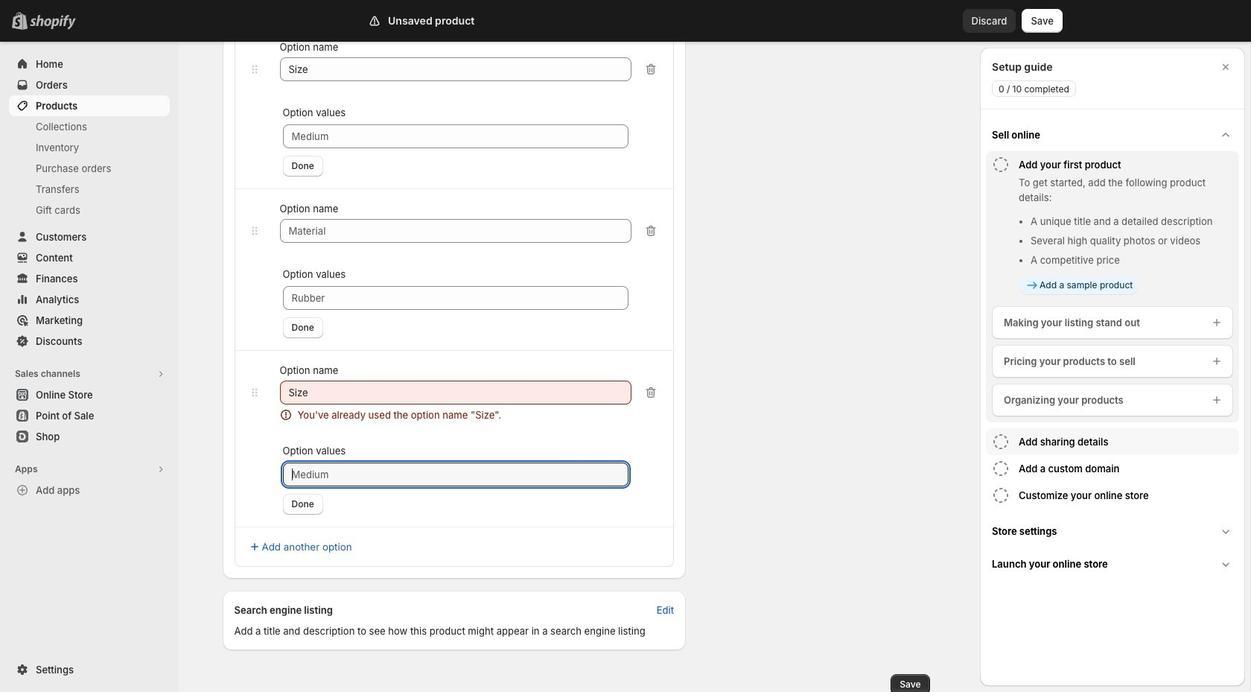 Task type: vqa. For each thing, say whether or not it's contained in the screenshot.
back,
no



Task type: locate. For each thing, give the bounding box(es) containing it.
Medium text field
[[283, 124, 629, 148], [283, 463, 629, 486]]

medium text field for style text field at the bottom of page
[[283, 463, 629, 486]]

medium text field for color text box
[[283, 124, 629, 148]]

1 vertical spatial medium text field
[[283, 463, 629, 486]]

Style text field
[[280, 381, 632, 405]]

2 medium text field from the top
[[283, 463, 629, 486]]

1 medium text field from the top
[[283, 124, 629, 148]]

mark add sharing details as done image
[[992, 433, 1010, 451]]

0 vertical spatial medium text field
[[283, 124, 629, 148]]

mark customize your online store as done image
[[992, 486, 1010, 504]]

mark add your first product as done image
[[992, 156, 1010, 174]]

dialog
[[980, 48, 1246, 686]]

shopify image
[[33, 15, 79, 30]]



Task type: describe. For each thing, give the bounding box(es) containing it.
mark add a custom domain as done image
[[992, 460, 1010, 478]]

Color text field
[[280, 57, 632, 81]]

Rubber text field
[[283, 286, 629, 310]]

Material text field
[[280, 219, 632, 243]]



